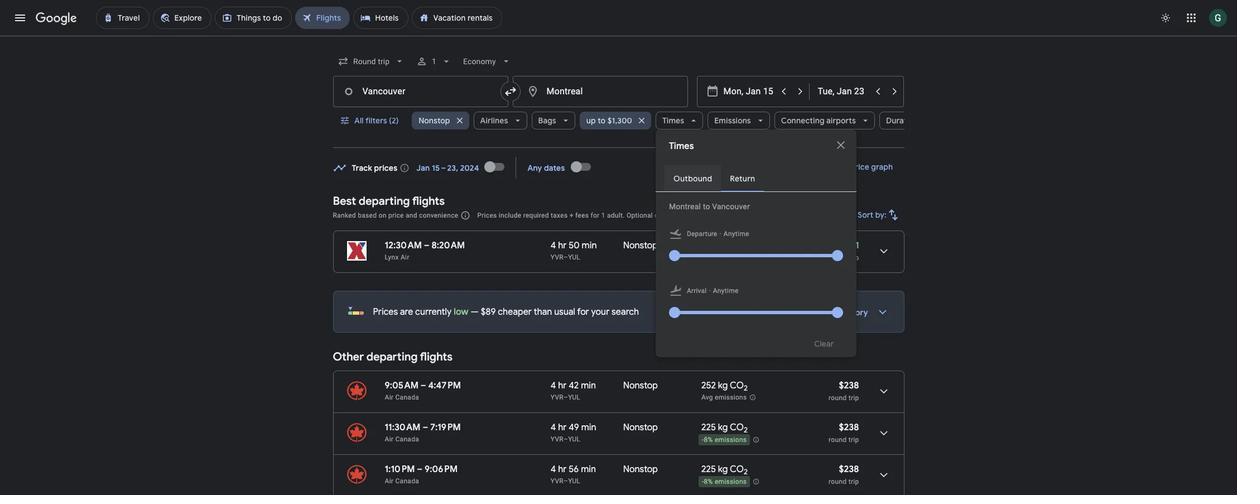 Task type: vqa. For each thing, say whether or not it's contained in the screenshot.
YUL in the 4 hr 49 min YVR – YUL
yes



Task type: locate. For each thing, give the bounding box(es) containing it.
to up the bag fees button
[[703, 202, 710, 211]]

4 for 4 hr 50 min
[[551, 240, 556, 251]]

2 round from the top
[[829, 394, 847, 402]]

3 $238 round trip from the top
[[829, 464, 859, 486]]

price right "view"
[[821, 308, 840, 318]]

main menu image
[[13, 11, 27, 25]]

– down total duration 4 hr 56 min. element
[[564, 477, 568, 485]]

min for 4 hr 50 min
[[582, 240, 597, 251]]

2
[[741, 243, 745, 253], [744, 384, 748, 393], [744, 425, 748, 435], [744, 467, 748, 477]]

0 horizontal spatial fees
[[575, 212, 589, 219]]

2 225 kg co 2 from the top
[[702, 464, 748, 477]]

0 vertical spatial flights
[[412, 194, 445, 208]]

canada inside 1:10 pm – 9:06 pm air canada
[[395, 477, 419, 485]]

best
[[333, 194, 356, 208]]

0 vertical spatial anytime
[[724, 230, 749, 238]]

2 4 from the top
[[551, 380, 556, 391]]

1 fees from the left
[[575, 212, 589, 219]]

emissions
[[715, 116, 751, 126]]

4 hr from the top
[[558, 464, 567, 475]]

connecting airports button
[[775, 107, 875, 134]]

air down 1:10 pm text field
[[385, 477, 394, 485]]

canada down 1:10 pm
[[395, 477, 419, 485]]

yvr
[[551, 253, 564, 261], [551, 394, 564, 401], [551, 435, 564, 443], [551, 477, 564, 485]]

min for 4 hr 42 min
[[581, 380, 596, 391]]

3 canada from the top
[[395, 477, 419, 485]]

1 hr from the top
[[558, 240, 567, 251]]

leaves vancouver international airport at 12:30 am on monday, january 15 and arrives at montréal-pierre elliott trudeau international airport at 8:20 am on monday, january 15. element
[[385, 240, 465, 251]]

4 left 50
[[551, 240, 556, 251]]

None field
[[333, 51, 410, 71], [459, 51, 516, 71], [333, 51, 410, 71], [459, 51, 516, 71]]

co inside 252 kg co 2
[[730, 380, 744, 391]]

air inside 1:10 pm – 9:06 pm air canada
[[385, 477, 394, 485]]

0 vertical spatial price
[[388, 212, 404, 219]]

yul inside "4 hr 50 min yvr – yul"
[[568, 253, 581, 261]]

4 round from the top
[[829, 478, 847, 486]]

3 yvr from the top
[[551, 435, 564, 443]]

and down best departing flights
[[406, 212, 417, 219]]

may
[[724, 212, 737, 219]]

price graph button
[[822, 157, 902, 177]]

Arrival time: 8:20 AM. text field
[[432, 240, 465, 251]]

price
[[388, 212, 404, 219], [821, 308, 840, 318]]

round down 238 us dollars text box on the bottom of the page
[[829, 478, 847, 486]]

0 vertical spatial 225 kg co 2
[[702, 422, 748, 435]]

flights for other departing flights
[[420, 350, 453, 364]]

0 vertical spatial for
[[591, 212, 600, 219]]

2 yul from the top
[[568, 394, 581, 401]]

0 vertical spatial 1
[[432, 57, 436, 66]]

min inside "4 hr 50 min yvr – yul"
[[582, 240, 597, 251]]

4 left 56
[[551, 464, 556, 475]]

charges
[[655, 212, 680, 219]]

1 4 from the top
[[551, 240, 556, 251]]

hr inside the 4 hr 56 min yvr – yul
[[558, 464, 567, 475]]

2 canada from the top
[[395, 435, 419, 443]]

225 kg co 2 for 4 hr 49 min
[[702, 422, 748, 435]]

co for 4 hr 49 min
[[730, 422, 744, 433]]

to right up at the left of the page
[[598, 116, 606, 126]]

min inside 4 hr 49 min yvr – yul
[[581, 422, 596, 433]]

yul for 50
[[568, 253, 581, 261]]

fees right the +
[[575, 212, 589, 219]]

other departing flights
[[333, 350, 453, 364]]

for left adult. at the top
[[591, 212, 600, 219]]

montreal
[[669, 202, 701, 211]]

nonstop for 4 hr 42 min
[[623, 380, 658, 391]]

1 vertical spatial -
[[702, 436, 704, 444]]

1 vertical spatial to
[[703, 202, 710, 211]]

4 for 4 hr 42 min
[[551, 380, 556, 391]]

yul down 42
[[568, 394, 581, 401]]

canada down "9:05 am" at the left
[[395, 394, 419, 401]]

anytime right arrival
[[713, 287, 739, 295]]

min right 56
[[581, 464, 596, 475]]

flights up 4:47 pm
[[420, 350, 453, 364]]

None text field
[[333, 76, 508, 107]]

min right 42
[[581, 380, 596, 391]]

yul inside the 4 hr 56 min yvr – yul
[[568, 477, 581, 485]]

0 vertical spatial 8%
[[704, 436, 713, 444]]

yul down 56
[[568, 477, 581, 485]]

4 inside "4 hr 50 min yvr – yul"
[[551, 240, 556, 251]]

jan 15 – 23, 2024
[[417, 163, 479, 173]]

hr inside 4 hr 49 min yvr – yul
[[558, 422, 567, 433]]

air inside 9:05 am – 4:47 pm air canada
[[385, 394, 394, 401]]

2 vertical spatial canada
[[395, 477, 419, 485]]

and down montreal
[[682, 212, 693, 219]]

anytime up 191 kg co 2
[[724, 230, 749, 238]]

$89
[[481, 306, 496, 318]]

2 $238 from the top
[[839, 422, 859, 433]]

0 horizontal spatial 1
[[432, 57, 436, 66]]

to inside popup button
[[598, 116, 606, 126]]

round down $238 text field
[[829, 394, 847, 402]]

1 vertical spatial 225
[[702, 464, 716, 475]]

view price history image
[[869, 299, 896, 325]]

2 inside 191 kg co 2
[[741, 243, 745, 253]]

238 US dollars text field
[[839, 422, 859, 433]]

emissions
[[719, 254, 751, 262], [715, 394, 747, 401], [715, 436, 747, 444], [715, 478, 747, 486]]

$238 round trip for 4 hr 56 min
[[829, 464, 859, 486]]

avg emissions
[[702, 394, 747, 401]]

connecting
[[781, 116, 825, 126]]

canada for 11:30 am
[[395, 435, 419, 443]]

round down this price for this flight doesn't include overhead bin access. if you need a carry-on bag, use the bags filter to update prices. image
[[829, 254, 847, 262]]

$238 for 4 hr 56 min
[[839, 464, 859, 475]]

nonstop for 4 hr 49 min
[[623, 422, 658, 433]]

yvr down the total duration 4 hr 42 min. element
[[551, 394, 564, 401]]

flight details. leaves vancouver international airport at 11:30 am on monday, january 15 and arrives at montréal-pierre elliott trudeau international airport at 7:19 pm on monday, january 15. image
[[870, 420, 897, 447]]

1 horizontal spatial fees
[[709, 212, 722, 219]]

flights up the convenience
[[412, 194, 445, 208]]

trip down 238 us dollars text box on the bottom of the page
[[849, 478, 859, 486]]

1 vertical spatial $238 round trip
[[829, 422, 859, 444]]

$238 for 4 hr 42 min
[[839, 380, 859, 391]]

4 inside '4 hr 42 min yvr – yul'
[[551, 380, 556, 391]]

hr for 42
[[558, 380, 567, 391]]

yvr inside 4 hr 49 min yvr – yul
[[551, 435, 564, 443]]

0 vertical spatial $238
[[839, 380, 859, 391]]

Arrival time: 4:47 PM. text field
[[428, 380, 461, 391]]

$238 round trip left flight details. leaves vancouver international airport at 1:10 pm on monday, january 15 and arrives at montréal-pierre elliott trudeau international airport at 9:06 pm on monday, january 15. icon on the right bottom
[[829, 464, 859, 486]]

trip for 4 hr 56 min
[[849, 478, 859, 486]]

canada down 11:30 am 'text box'
[[395, 435, 419, 443]]

$238 round trip up 238 us dollars text box on the bottom of the page
[[829, 422, 859, 444]]

1 vertical spatial 225 kg co 2
[[702, 464, 748, 477]]

4 inside the 4 hr 56 min yvr – yul
[[551, 464, 556, 475]]

3 round from the top
[[829, 436, 847, 444]]

yvr inside the 4 hr 56 min yvr – yul
[[551, 477, 564, 485]]

2 for 4 hr 56 min
[[744, 467, 748, 477]]

3 trip from the top
[[849, 436, 859, 444]]

total duration 4 hr 56 min. element
[[551, 464, 623, 477]]

$238 round trip for 4 hr 49 min
[[829, 422, 859, 444]]

kg for 4 hr 50 min
[[716, 240, 725, 251]]

for left your
[[577, 306, 589, 318]]

4 left 42
[[551, 380, 556, 391]]

1 225 kg co 2 from the top
[[702, 422, 748, 435]]

42
[[569, 380, 579, 391]]

– down total duration 4 hr 50 min. element
[[564, 253, 568, 261]]

4 yvr from the top
[[551, 477, 564, 485]]

vancouver
[[712, 202, 750, 211]]

bag fees button
[[695, 212, 722, 219]]

-8% emissions for 4 hr 56 min
[[702, 478, 747, 486]]

–
[[424, 240, 430, 251], [564, 253, 568, 261], [421, 380, 426, 391], [564, 394, 568, 401], [423, 422, 428, 433], [564, 435, 568, 443], [417, 464, 423, 475], [564, 477, 568, 485]]

kg inside 191 kg co 2
[[716, 240, 725, 251]]

yul inside '4 hr 42 min yvr – yul'
[[568, 394, 581, 401]]

yvr down the total duration 4 hr 49 min. element
[[551, 435, 564, 443]]

round trip
[[829, 254, 859, 262]]

1 $238 round trip from the top
[[829, 380, 859, 402]]

4 hr 56 min yvr – yul
[[551, 464, 596, 485]]

0 vertical spatial canada
[[395, 394, 419, 401]]

0 horizontal spatial and
[[406, 212, 417, 219]]

4:47 pm
[[428, 380, 461, 391]]

Arrival time: 9:06 PM. text field
[[425, 464, 458, 475]]

1 yul from the top
[[568, 253, 581, 261]]

– left 7:19 pm in the left of the page
[[423, 422, 428, 433]]

4 for 4 hr 56 min
[[551, 464, 556, 475]]

all filters (2) button
[[333, 107, 408, 134]]

kg for 4 hr 49 min
[[718, 422, 728, 433]]

jan
[[417, 163, 430, 173]]

238 US dollars text field
[[839, 464, 859, 475]]

0 vertical spatial -8% emissions
[[702, 436, 747, 444]]

4 nonstop flight. element from the top
[[623, 464, 658, 477]]

2 inside 252 kg co 2
[[744, 384, 748, 393]]

yul for 42
[[568, 394, 581, 401]]

4 yul from the top
[[568, 477, 581, 485]]

anytime
[[724, 230, 749, 238], [713, 287, 739, 295]]

min right 50
[[582, 240, 597, 251]]

1 vertical spatial anytime
[[713, 287, 739, 295]]

22%
[[704, 254, 717, 262]]

2 8% from the top
[[704, 478, 713, 486]]

hr left the 49
[[558, 422, 567, 433]]

252 kg co 2
[[702, 380, 748, 393]]

1 $238 from the top
[[839, 380, 859, 391]]

kg for 4 hr 56 min
[[718, 464, 728, 475]]

change appearance image
[[1153, 4, 1179, 31]]

2 yvr from the top
[[551, 394, 564, 401]]

$238 round trip for 4 hr 42 min
[[829, 380, 859, 402]]

1 225 from the top
[[702, 422, 716, 433]]

total duration 4 hr 42 min. element
[[551, 380, 623, 393]]

hr for 50
[[558, 240, 567, 251]]

2 trip from the top
[[849, 394, 859, 402]]

fees down montreal to vancouver
[[709, 212, 722, 219]]

1 horizontal spatial and
[[682, 212, 693, 219]]

– inside '4 hr 42 min yvr – yul'
[[564, 394, 568, 401]]

238 US dollars text field
[[839, 380, 859, 391]]

avg
[[702, 394, 713, 401]]

trip for 4 hr 42 min
[[849, 394, 859, 402]]

1 vertical spatial 1
[[602, 212, 605, 219]]

round
[[829, 254, 847, 262], [829, 394, 847, 402], [829, 436, 847, 444], [829, 478, 847, 486]]

prices
[[477, 212, 497, 219], [373, 306, 398, 318]]

1 canada from the top
[[395, 394, 419, 401]]

bags
[[538, 116, 556, 126]]

to
[[598, 116, 606, 126], [703, 202, 710, 211]]

$1,300
[[608, 116, 632, 126]]

trip down "$141"
[[849, 254, 859, 262]]

other
[[333, 350, 364, 364]]

– inside 4 hr 49 min yvr – yul
[[564, 435, 568, 443]]

air down 11:30 am
[[385, 435, 394, 443]]

air inside 11:30 am – 7:19 pm air canada
[[385, 435, 394, 443]]

225 for 4 hr 56 min
[[702, 464, 716, 475]]

0 horizontal spatial to
[[598, 116, 606, 126]]

$238 round trip up 238 us dollars text field
[[829, 380, 859, 402]]

air down 12:30 am
[[401, 253, 409, 261]]

1 vertical spatial canada
[[395, 435, 419, 443]]

$238 left flight details. leaves vancouver international airport at 11:30 am on monday, january 15 and arrives at montréal-pierre elliott trudeau international airport at 7:19 pm on monday, january 15. image
[[839, 422, 859, 433]]

yul down the 49
[[568, 435, 581, 443]]

0 horizontal spatial for
[[577, 306, 589, 318]]

1 vertical spatial departing
[[367, 350, 418, 364]]

1 vertical spatial $238
[[839, 422, 859, 433]]

8%
[[704, 436, 713, 444], [704, 478, 713, 486]]

2 hr from the top
[[558, 380, 567, 391]]

2 225 from the top
[[702, 464, 716, 475]]

graph
[[872, 162, 893, 172]]

co inside 191 kg co 2
[[727, 240, 741, 251]]

1 vertical spatial flights
[[420, 350, 453, 364]]

2 nonstop flight. element from the top
[[623, 380, 658, 393]]

3 nonstop flight. element from the top
[[623, 422, 658, 435]]

trip
[[849, 254, 859, 262], [849, 394, 859, 402], [849, 436, 859, 444], [849, 478, 859, 486]]

find the best price region
[[333, 153, 905, 186]]

12:30 am – 8:20 am lynx air
[[385, 240, 465, 261]]

hr inside "4 hr 50 min yvr – yul"
[[558, 240, 567, 251]]

-8% emissions
[[702, 436, 747, 444], [702, 478, 747, 486]]

1 horizontal spatial prices
[[477, 212, 497, 219]]

hr left 56
[[558, 464, 567, 475]]

prices left "are"
[[373, 306, 398, 318]]

2 -8% emissions from the top
[[702, 478, 747, 486]]

4 left the 49
[[551, 422, 556, 433]]

loading results progress bar
[[0, 36, 1237, 38]]

none search field containing times
[[333, 48, 938, 357]]

emissions for 4 hr 49 min
[[715, 436, 747, 444]]

canada
[[395, 394, 419, 401], [395, 435, 419, 443], [395, 477, 419, 485]]

montreal to vancouver
[[669, 202, 750, 211]]

departing
[[359, 194, 410, 208], [367, 350, 418, 364]]

yvr down total duration 4 hr 56 min. element
[[551, 477, 564, 485]]

total duration 4 hr 49 min. element
[[551, 422, 623, 435]]

0 vertical spatial $238 round trip
[[829, 380, 859, 402]]

nonstop flight. element
[[623, 240, 658, 253], [623, 380, 658, 393], [623, 422, 658, 435], [623, 464, 658, 477]]

1 horizontal spatial to
[[703, 202, 710, 211]]

round for 4 hr 42 min
[[829, 394, 847, 402]]

sort
[[858, 210, 874, 220]]

1 - from the top
[[702, 254, 704, 262]]

– down the total duration 4 hr 49 min. element
[[564, 435, 568, 443]]

departing up "9:05 am" at the left
[[367, 350, 418, 364]]

– right 1:10 pm
[[417, 464, 423, 475]]

min inside the 4 hr 56 min yvr – yul
[[581, 464, 596, 475]]

none text field inside search field
[[333, 76, 508, 107]]

0 vertical spatial -
[[702, 254, 704, 262]]

times right $1,300
[[663, 116, 684, 126]]

min
[[582, 240, 597, 251], [581, 380, 596, 391], [581, 422, 596, 433], [581, 464, 596, 475]]

on
[[379, 212, 387, 219]]

3 - from the top
[[702, 478, 704, 486]]

0 vertical spatial times
[[663, 116, 684, 126]]

$238 left flight details. leaves vancouver international airport at 9:05 am on monday, january 15 and arrives at montréal-pierre elliott trudeau international airport at 4:47 pm on monday, january 15. image
[[839, 380, 859, 391]]

2 and from the left
[[682, 212, 693, 219]]

optional
[[627, 212, 653, 219]]

1
[[432, 57, 436, 66], [602, 212, 605, 219]]

total duration 4 hr 50 min. element
[[551, 240, 623, 253]]

emissions button
[[708, 107, 770, 134]]

hr inside '4 hr 42 min yvr – yul'
[[558, 380, 567, 391]]

1 vertical spatial price
[[821, 308, 840, 318]]

yul inside 4 hr 49 min yvr – yul
[[568, 435, 581, 443]]

up to $1,300
[[587, 116, 632, 126]]

– down the total duration 4 hr 42 min. element
[[564, 394, 568, 401]]

apply.
[[739, 212, 757, 219]]

yvr inside '4 hr 42 min yvr – yul'
[[551, 394, 564, 401]]

price right on
[[388, 212, 404, 219]]

departing up on
[[359, 194, 410, 208]]

(2)
[[389, 116, 399, 126]]

kg
[[716, 240, 725, 251], [718, 380, 728, 391], [718, 422, 728, 433], [718, 464, 728, 475]]

2 vertical spatial $238 round trip
[[829, 464, 859, 486]]

nonstop for 4 hr 50 min
[[623, 240, 658, 251]]

4 inside 4 hr 49 min yvr – yul
[[551, 422, 556, 433]]

191 kg co 2
[[702, 240, 745, 253]]

round down 238 us dollars text field
[[829, 436, 847, 444]]

nonstop button
[[412, 107, 469, 134]]

up
[[587, 116, 596, 126]]

– inside 1:10 pm – 9:06 pm air canada
[[417, 464, 423, 475]]

yul down 50
[[568, 253, 581, 261]]

3 $238 from the top
[[839, 464, 859, 475]]

None text field
[[513, 76, 688, 107]]

8% for 4 hr 49 min
[[704, 436, 713, 444]]

0 vertical spatial to
[[598, 116, 606, 126]]

2 fees from the left
[[709, 212, 722, 219]]

3 hr from the top
[[558, 422, 567, 433]]

1 horizontal spatial price
[[821, 308, 840, 318]]

by:
[[875, 210, 887, 220]]

3 yul from the top
[[568, 435, 581, 443]]

$238 left flight details. leaves vancouver international airport at 1:10 pm on monday, january 15 and arrives at montréal-pierre elliott trudeau international airport at 9:06 pm on monday, january 15. icon on the right bottom
[[839, 464, 859, 475]]

kg inside 252 kg co 2
[[718, 380, 728, 391]]

-8% emissions for 4 hr 49 min
[[702, 436, 747, 444]]

2 vertical spatial -
[[702, 478, 704, 486]]

1 vertical spatial prices
[[373, 306, 398, 318]]

for
[[591, 212, 600, 219], [577, 306, 589, 318]]

bags button
[[532, 107, 575, 134]]

225 kg co 2
[[702, 422, 748, 435], [702, 464, 748, 477]]

1 vertical spatial -8% emissions
[[702, 478, 747, 486]]

all
[[354, 116, 364, 126]]

prices right learn more about ranking icon
[[477, 212, 497, 219]]

trip down $238 text field
[[849, 394, 859, 402]]

canada for 1:10 pm
[[395, 477, 419, 485]]

times down times popup button
[[669, 141, 694, 152]]

1 vertical spatial 8%
[[704, 478, 713, 486]]

56
[[569, 464, 579, 475]]

co for 4 hr 50 min
[[727, 240, 741, 251]]

close dialog image
[[834, 138, 848, 152]]

0 horizontal spatial prices
[[373, 306, 398, 318]]

- for nonstop
[[702, 478, 704, 486]]

hr left 50
[[558, 240, 567, 251]]

prices are currently low — $89 cheaper than usual for your search
[[373, 306, 639, 318]]

and
[[406, 212, 417, 219], [682, 212, 693, 219]]

nonstop for 4 hr 56 min
[[623, 464, 658, 475]]

0 vertical spatial departing
[[359, 194, 410, 208]]

hr for 49
[[558, 422, 567, 433]]

air for 1:10 pm
[[385, 477, 394, 485]]

4
[[551, 240, 556, 251], [551, 380, 556, 391], [551, 422, 556, 433], [551, 464, 556, 475]]

None search field
[[333, 48, 938, 357]]

yvr for 4 hr 49 min
[[551, 435, 564, 443]]

1 yvr from the top
[[551, 253, 564, 261]]

1 nonstop flight. element from the top
[[623, 240, 658, 253]]

0 vertical spatial 225
[[702, 422, 716, 433]]

yvr inside "4 hr 50 min yvr – yul"
[[551, 253, 564, 261]]

2 $238 round trip from the top
[[829, 422, 859, 444]]

min right the 49
[[581, 422, 596, 433]]

11:30 am
[[385, 422, 421, 433]]

4 trip from the top
[[849, 478, 859, 486]]

3 4 from the top
[[551, 422, 556, 433]]

1 -8% emissions from the top
[[702, 436, 747, 444]]

min inside '4 hr 42 min yvr – yul'
[[581, 380, 596, 391]]

yvr down total duration 4 hr 50 min. element
[[551, 253, 564, 261]]

co
[[727, 240, 741, 251], [730, 380, 744, 391], [730, 422, 744, 433], [730, 464, 744, 475]]

191
[[702, 240, 713, 251]]

trip down 238 us dollars text field
[[849, 436, 859, 444]]

– left '8:20 am' text field
[[424, 240, 430, 251]]

hr left 42
[[558, 380, 567, 391]]

1 vertical spatial times
[[669, 141, 694, 152]]

canada inside 9:05 am – 4:47 pm air canada
[[395, 394, 419, 401]]

1 8% from the top
[[704, 436, 713, 444]]

4 for 4 hr 49 min
[[551, 422, 556, 433]]

225 kg co 2 for 4 hr 56 min
[[702, 464, 748, 477]]

1 vertical spatial for
[[577, 306, 589, 318]]

swap origin and destination. image
[[504, 85, 517, 98]]

air inside 12:30 am – 8:20 am lynx air
[[401, 253, 409, 261]]

prices include required taxes + fees for 1 adult. optional charges and bag fees may apply.
[[477, 212, 757, 219]]

8% for 4 hr 56 min
[[704, 478, 713, 486]]

main content
[[333, 153, 905, 495]]

2 vertical spatial $238
[[839, 464, 859, 475]]

225
[[702, 422, 716, 433], [702, 464, 716, 475]]

air down departure time: 9:05 am. text box
[[385, 394, 394, 401]]

canada inside 11:30 am – 7:19 pm air canada
[[395, 435, 419, 443]]

0 vertical spatial prices
[[477, 212, 497, 219]]

– left arrival time: 4:47 pm. text box
[[421, 380, 426, 391]]

- for optional charges and
[[702, 254, 704, 262]]

4 4 from the top
[[551, 464, 556, 475]]



Task type: describe. For each thing, give the bounding box(es) containing it.
track prices
[[352, 163, 398, 173]]

co for 4 hr 56 min
[[730, 464, 744, 475]]

round for 4 hr 56 min
[[829, 478, 847, 486]]

+
[[570, 212, 574, 219]]

leaves vancouver international airport at 9:05 am on monday, january 15 and arrives at montréal-pierre elliott trudeau international airport at 4:47 pm on monday, january 15. element
[[385, 380, 461, 391]]

prices for prices include required taxes + fees for 1 adult. optional charges and bag fees may apply.
[[477, 212, 497, 219]]

12:30 am
[[385, 240, 422, 251]]

to for up
[[598, 116, 606, 126]]

co for 4 hr 42 min
[[730, 380, 744, 391]]

min for 4 hr 56 min
[[581, 464, 596, 475]]

252
[[702, 380, 716, 391]]

0 horizontal spatial price
[[388, 212, 404, 219]]

7:19 pm
[[430, 422, 461, 433]]

1 horizontal spatial for
[[591, 212, 600, 219]]

filters
[[365, 116, 387, 126]]

airports
[[827, 116, 856, 126]]

-22% emissions
[[702, 254, 751, 262]]

1 round from the top
[[829, 254, 847, 262]]

round for 4 hr 49 min
[[829, 436, 847, 444]]

to for montreal
[[703, 202, 710, 211]]

nonstop flight. element for 4 hr 42 min
[[623, 380, 658, 393]]

2 - from the top
[[702, 436, 704, 444]]

4 hr 49 min yvr – yul
[[551, 422, 596, 443]]

times inside popup button
[[663, 116, 684, 126]]

anytime for departure
[[724, 230, 749, 238]]

sort by:
[[858, 210, 887, 220]]

nonstop flight. element for 4 hr 56 min
[[623, 464, 658, 477]]

this price for this flight doesn't include overhead bin access. if you need a carry-on bag, use the bags filter to update prices. image
[[828, 239, 841, 252]]

emissions for 4 hr 50 min
[[719, 254, 751, 262]]

track
[[352, 163, 372, 173]]

1:10 pm – 9:06 pm air canada
[[385, 464, 458, 485]]

dates
[[544, 163, 565, 173]]

50
[[569, 240, 580, 251]]

nonstop flight. element for 4 hr 50 min
[[623, 240, 658, 253]]

flight details. leaves vancouver international airport at 12:30 am on monday, january 15 and arrives at montréal-pierre elliott trudeau international airport at 8:20 am on monday, january 15. image
[[870, 238, 897, 265]]

1 trip from the top
[[849, 254, 859, 262]]

low
[[454, 306, 469, 318]]

Departure time: 1:10 PM. text field
[[385, 464, 415, 475]]

ranked based on price and convenience
[[333, 212, 458, 219]]

9:06 pm
[[425, 464, 458, 475]]

$141
[[841, 240, 859, 251]]

duration
[[886, 116, 919, 126]]

yul for 49
[[568, 435, 581, 443]]

duration button
[[880, 107, 938, 134]]

49
[[569, 422, 579, 433]]

2 for 4 hr 49 min
[[744, 425, 748, 435]]

– inside the 4 hr 56 min yvr – yul
[[564, 477, 568, 485]]

include
[[499, 212, 522, 219]]

kg for 4 hr 42 min
[[718, 380, 728, 391]]

arrival
[[687, 287, 707, 295]]

best departing flights
[[333, 194, 445, 208]]

sort by: button
[[853, 201, 905, 228]]

usual
[[554, 306, 575, 318]]

$238 for 4 hr 49 min
[[839, 422, 859, 433]]

Departure time: 9:05 AM. text field
[[385, 380, 419, 391]]

Return text field
[[818, 76, 869, 107]]

your
[[591, 306, 610, 318]]

flights for best departing flights
[[412, 194, 445, 208]]

yvr for 4 hr 42 min
[[551, 394, 564, 401]]

learn more about tracked prices image
[[400, 163, 410, 173]]

air for 9:05 am
[[385, 394, 394, 401]]

main content containing best departing flights
[[333, 153, 905, 495]]

airlines
[[480, 116, 508, 126]]

2024
[[460, 163, 479, 173]]

learn more about ranking image
[[461, 210, 471, 220]]

1 button
[[412, 48, 457, 75]]

yvr for 4 hr 56 min
[[551, 477, 564, 485]]

times button
[[656, 107, 703, 134]]

hr for 56
[[558, 464, 567, 475]]

4 hr 50 min yvr – yul
[[551, 240, 597, 261]]

price
[[851, 162, 870, 172]]

bag
[[695, 212, 707, 219]]

connecting airports
[[781, 116, 856, 126]]

4 hr 42 min yvr – yul
[[551, 380, 596, 401]]

1 horizontal spatial 1
[[602, 212, 605, 219]]

required
[[523, 212, 549, 219]]

1 inside 1 popup button
[[432, 57, 436, 66]]

departing for other
[[367, 350, 418, 364]]

ranked
[[333, 212, 356, 219]]

convenience
[[419, 212, 458, 219]]

departing for best
[[359, 194, 410, 208]]

nonstop flight. element for 4 hr 49 min
[[623, 422, 658, 435]]

prices
[[374, 163, 398, 173]]

2 for 4 hr 50 min
[[741, 243, 745, 253]]

than
[[534, 306, 552, 318]]

15 – 23,
[[432, 163, 458, 173]]

taxes
[[551, 212, 568, 219]]

trip for 4 hr 49 min
[[849, 436, 859, 444]]

Departure time: 11:30 AM. text field
[[385, 422, 421, 433]]

prices for prices are currently low — $89 cheaper than usual for your search
[[373, 306, 398, 318]]

—
[[471, 306, 479, 318]]

view price history
[[801, 308, 868, 318]]

225 for 4 hr 49 min
[[702, 422, 716, 433]]

airlines button
[[474, 107, 527, 134]]

canada for 9:05 am
[[395, 394, 419, 401]]

1:10 pm
[[385, 464, 415, 475]]

– inside 11:30 am – 7:19 pm air canada
[[423, 422, 428, 433]]

flight details. leaves vancouver international airport at 1:10 pm on monday, january 15 and arrives at montréal-pierre elliott trudeau international airport at 9:06 pm on monday, january 15. image
[[870, 462, 897, 488]]

1 and from the left
[[406, 212, 417, 219]]

lynx
[[385, 253, 399, 261]]

air for 11:30 am
[[385, 435, 394, 443]]

adult.
[[607, 212, 625, 219]]

based
[[358, 212, 377, 219]]

yul for 56
[[568, 477, 581, 485]]

cheaper
[[498, 306, 532, 318]]

up to $1,300 button
[[580, 107, 651, 134]]

min for 4 hr 49 min
[[581, 422, 596, 433]]

– inside 9:05 am – 4:47 pm air canada
[[421, 380, 426, 391]]

nonstop inside popup button
[[419, 116, 450, 126]]

9:05 am
[[385, 380, 419, 391]]

Departure time: 12:30 AM. text field
[[385, 240, 422, 251]]

– inside "4 hr 50 min yvr – yul"
[[564, 253, 568, 261]]

11:30 am – 7:19 pm air canada
[[385, 422, 461, 443]]

yvr for 4 hr 50 min
[[551, 253, 564, 261]]

search
[[612, 306, 639, 318]]

– inside 12:30 am – 8:20 am lynx air
[[424, 240, 430, 251]]

leaves vancouver international airport at 1:10 pm on monday, january 15 and arrives at montréal-pierre elliott trudeau international airport at 9:06 pm on monday, january 15. element
[[385, 464, 458, 475]]

are
[[400, 306, 413, 318]]

Departure text field
[[724, 76, 775, 107]]

leaves vancouver international airport at 11:30 am on monday, january 15 and arrives at montréal-pierre elliott trudeau international airport at 7:19 pm on monday, january 15. element
[[385, 422, 461, 433]]

any
[[528, 163, 542, 173]]

8:20 am
[[432, 240, 465, 251]]

9:05 am – 4:47 pm air canada
[[385, 380, 461, 401]]

Arrival time: 7:19 PM. text field
[[430, 422, 461, 433]]

anytime for arrival
[[713, 287, 739, 295]]

flight details. leaves vancouver international airport at 9:05 am on monday, january 15 and arrives at montréal-pierre elliott trudeau international airport at 4:47 pm on monday, january 15. image
[[870, 378, 897, 405]]

2 for 4 hr 42 min
[[744, 384, 748, 393]]

emissions for 4 hr 56 min
[[715, 478, 747, 486]]

141 US dollars text field
[[841, 240, 859, 251]]

currently
[[415, 306, 452, 318]]



